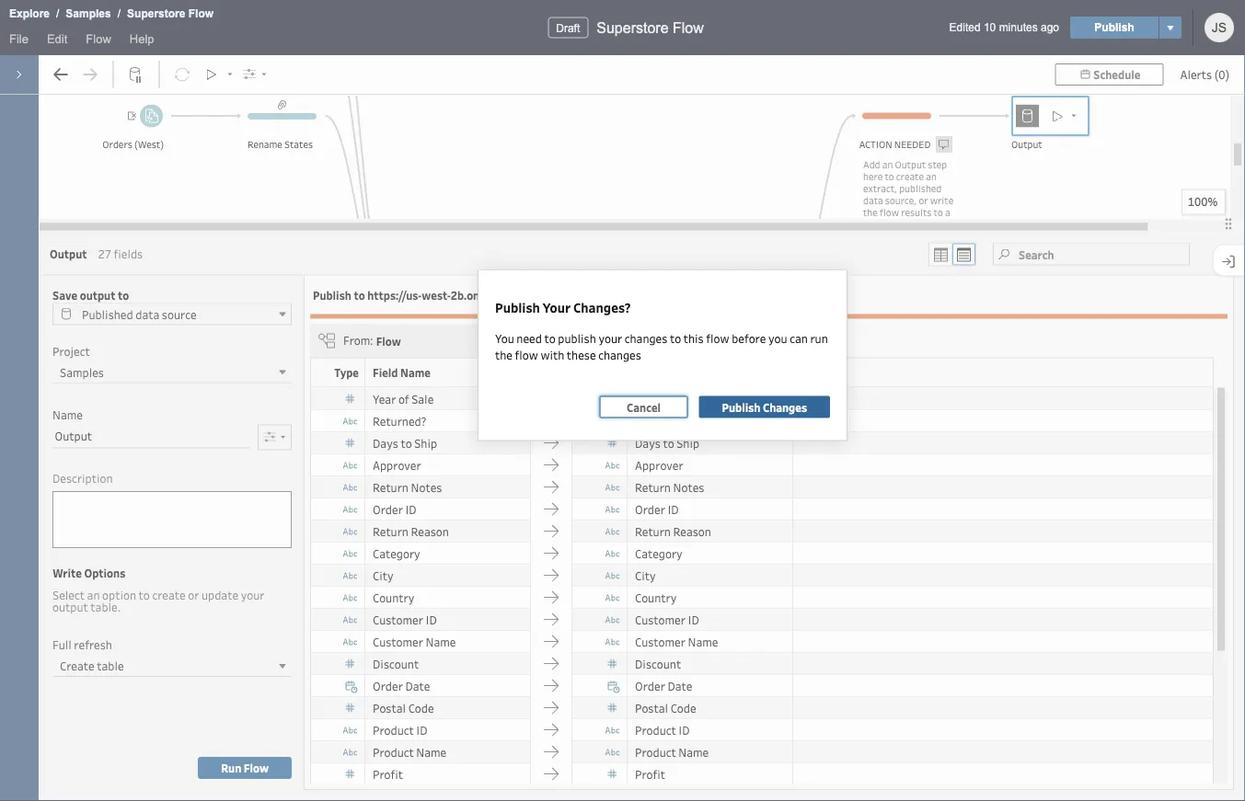 Task type: locate. For each thing, give the bounding box(es) containing it.
the down you
[[495, 348, 513, 363]]

product name
[[373, 745, 447, 760], [635, 745, 709, 760]]

year of sale down field name
[[373, 391, 434, 406]]

16 row from the top
[[310, 719, 1214, 742]]

of down field name
[[398, 391, 409, 406]]

1 horizontal spatial postal
[[635, 701, 668, 716]]

17 row from the top
[[310, 742, 1214, 764]]

row containing returned?
[[310, 410, 1214, 432]]

1 horizontal spatial ship
[[677, 435, 700, 451]]

days to ship
[[373, 435, 437, 451], [635, 435, 700, 451]]

0 horizontal spatial year of sale
[[373, 391, 434, 406]]

11 cell from the top
[[793, 609, 1214, 631]]

1 horizontal spatial year of sale
[[635, 391, 696, 406]]

1 year from the left
[[373, 391, 396, 406]]

edited
[[949, 21, 981, 34]]

0 vertical spatial create
[[896, 170, 924, 183]]

1 ship from the left
[[414, 435, 437, 451]]

order
[[373, 502, 403, 517], [635, 502, 665, 517], [373, 678, 403, 694], [635, 678, 665, 694]]

publish left changes
[[722, 400, 761, 415]]

2 country from the left
[[635, 590, 677, 605]]

select
[[52, 588, 85, 603]]

1 horizontal spatial days
[[635, 435, 661, 451]]

1 horizontal spatial category
[[635, 546, 683, 561]]

1 order date from the left
[[373, 678, 430, 694]]

0 vertical spatial flow
[[880, 206, 899, 219]]

2 date & time image from the left
[[602, 675, 624, 697]]

schedule button
[[1055, 64, 1164, 86]]

0 horizontal spatial postal code
[[373, 701, 434, 716]]

2 vertical spatial flow
[[515, 348, 538, 363]]

number (whole) image left cancel
[[602, 388, 624, 410]]

sale
[[412, 391, 434, 406], [674, 391, 696, 406]]

0 horizontal spatial create
[[152, 588, 186, 603]]

output down the write on the left of the page
[[52, 600, 88, 615]]

number (decimal) image
[[340, 653, 362, 675], [602, 764, 624, 786]]

0 horizontal spatial approver
[[373, 458, 421, 473]]

cell for postal code
[[793, 697, 1214, 719]]

1 vertical spatial number (decimal) image
[[602, 764, 624, 786]]

grid containing year of sale
[[310, 358, 1228, 802]]

ship
[[414, 435, 437, 451], [677, 435, 700, 451]]

row group
[[310, 388, 1214, 802]]

flow
[[188, 7, 214, 20], [673, 19, 704, 36], [86, 32, 111, 46], [376, 334, 401, 349]]

2 reason from the left
[[673, 524, 711, 539]]

1 vertical spatial or
[[188, 588, 199, 603]]

cell for return notes
[[793, 476, 1214, 499]]

None text field
[[52, 492, 292, 549]]

1 horizontal spatial product id
[[635, 723, 690, 738]]

1 vertical spatial number (decimal) image
[[340, 764, 362, 786]]

the up more,
[[863, 206, 878, 219]]

string image
[[340, 454, 362, 476], [340, 476, 362, 499], [602, 476, 624, 499], [602, 499, 624, 521], [340, 543, 362, 565], [340, 565, 362, 587], [340, 587, 362, 609], [340, 719, 362, 742], [340, 742, 362, 764], [602, 742, 624, 764]]

to inside select an option to create or update your output table.
[[139, 588, 150, 603]]

2 days from the left
[[635, 435, 661, 451]]

4 row from the top
[[310, 454, 1214, 476]]

returned? down field name
[[373, 413, 426, 429]]

11 row from the top
[[310, 609, 1214, 631]]

1 / from the left
[[56, 7, 59, 20]]

of
[[398, 391, 409, 406], [661, 391, 672, 406]]

0 horizontal spatial number (decimal) image
[[340, 764, 362, 786]]

output
[[1012, 138, 1043, 151], [895, 158, 926, 171], [50, 246, 87, 261], [55, 429, 92, 444]]

1 cell from the top
[[793, 388, 1214, 410]]

0 horizontal spatial returned?
[[373, 413, 426, 429]]

cell for customer name
[[793, 631, 1214, 653]]

2 horizontal spatial flow
[[880, 206, 899, 219]]

database.
[[863, 218, 907, 231]]

description
[[52, 471, 113, 486]]

1 horizontal spatial code
[[671, 701, 696, 716]]

/
[[56, 7, 59, 20], [118, 7, 121, 20]]

city
[[373, 568, 393, 583], [635, 568, 656, 583]]

date
[[405, 678, 430, 694], [668, 678, 693, 694]]

row containing return notes
[[310, 476, 1214, 499]]

days to ship down field name
[[373, 435, 437, 451]]

1 row from the top
[[310, 388, 1214, 410]]

17 cell from the top
[[793, 742, 1214, 764]]

row
[[310, 388, 1214, 410], [310, 410, 1214, 432], [310, 432, 1214, 454], [310, 454, 1214, 476], [310, 476, 1214, 499], [310, 499, 1214, 521], [310, 521, 1214, 543], [310, 543, 1214, 565], [310, 565, 1214, 587], [310, 587, 1214, 609], [310, 609, 1214, 631], [310, 631, 1214, 653], [310, 653, 1214, 675], [310, 675, 1214, 697], [310, 697, 1214, 719], [310, 719, 1214, 742], [310, 742, 1214, 764], [310, 764, 1214, 786]]

profit
[[373, 767, 403, 782], [635, 767, 665, 782]]

from:
[[343, 333, 373, 349]]

row containing product name
[[310, 742, 1214, 764]]

publish up "schedule"
[[1095, 21, 1135, 34]]

to left https://us-
[[354, 288, 365, 302]]

to down 27 fields
[[118, 288, 129, 302]]

cell for country
[[793, 587, 1214, 609]]

cell for days to ship
[[793, 432, 1214, 454]]

publish
[[558, 331, 596, 347]]

number (whole) image down type
[[340, 388, 362, 410]]

table.
[[91, 600, 121, 615]]

cell for discount
[[793, 653, 1214, 675]]

field name
[[373, 366, 431, 380]]

year of sale
[[373, 391, 434, 406], [635, 391, 696, 406]]

1 postal from the left
[[373, 701, 406, 716]]

rename
[[248, 138, 282, 151]]

redo image
[[76, 61, 104, 88]]

flow right this
[[706, 331, 729, 347]]

1 horizontal spatial create
[[896, 170, 924, 183]]

1 horizontal spatial customer id
[[635, 612, 699, 627]]

1 horizontal spatial year
[[635, 391, 658, 406]]

1 horizontal spatial an
[[882, 158, 893, 171]]

0 horizontal spatial country
[[373, 590, 414, 605]]

0 horizontal spatial sale
[[412, 391, 434, 406]]

5 row from the top
[[310, 476, 1214, 499]]

0 horizontal spatial days
[[373, 435, 398, 451]]

to right the option
[[139, 588, 150, 603]]

return
[[373, 480, 409, 495], [635, 480, 671, 495], [373, 524, 409, 539], [635, 524, 671, 539]]

an down write options
[[87, 588, 100, 603]]

to left this
[[670, 331, 681, 347]]

number (whole) image
[[340, 432, 362, 454], [602, 432, 624, 454], [340, 697, 362, 719], [602, 697, 624, 719]]

to right here
[[885, 170, 894, 183]]

notes
[[411, 480, 442, 495], [673, 480, 704, 495]]

1 vertical spatial the
[[495, 348, 513, 363]]

row containing discount
[[310, 653, 1214, 675]]

help button
[[120, 28, 163, 55]]

changes right these
[[598, 348, 641, 363]]

16 cell from the top
[[793, 719, 1214, 742]]

0 horizontal spatial order date
[[373, 678, 430, 694]]

cell for customer id
[[793, 609, 1214, 631]]

1 horizontal spatial date & time image
[[602, 675, 624, 697]]

string image for product id
[[340, 719, 362, 742]]

1 horizontal spatial profit
[[635, 767, 665, 782]]

product id
[[373, 723, 428, 738], [635, 723, 690, 738]]

None radio
[[930, 244, 953, 266]]

cell for year of sale
[[793, 388, 1214, 410]]

an up write
[[926, 170, 937, 183]]

0 horizontal spatial return notes
[[373, 480, 442, 495]]

grid
[[310, 358, 1228, 802]]

0 horizontal spatial an
[[87, 588, 100, 603]]

0 vertical spatial changes
[[625, 331, 668, 347]]

1 horizontal spatial your
[[599, 331, 622, 347]]

an inside select an option to create or update your output table.
[[87, 588, 100, 603]]

0 horizontal spatial discount
[[373, 656, 419, 672]]

file button
[[0, 28, 38, 55]]

sale down field name
[[412, 391, 434, 406]]

with
[[541, 348, 564, 363]]

publish inside button
[[1095, 21, 1135, 34]]

row containing order date
[[310, 675, 1214, 697]]

0 horizontal spatial customer id
[[373, 612, 437, 627]]

publish up need
[[495, 299, 540, 316]]

superstore right draft
[[597, 19, 669, 36]]

0 horizontal spatial /
[[56, 7, 59, 20]]

year down the you need to publish your changes to this flow before you can run the flow with these changes on the top of page
[[635, 391, 658, 406]]

cell
[[793, 388, 1214, 410], [793, 410, 1214, 432], [793, 432, 1214, 454], [793, 454, 1214, 476], [793, 476, 1214, 499], [793, 499, 1214, 521], [793, 521, 1214, 543], [793, 543, 1214, 565], [793, 565, 1214, 587], [793, 587, 1214, 609], [793, 609, 1214, 631], [793, 631, 1214, 653], [793, 653, 1214, 675], [793, 675, 1214, 697], [793, 697, 1214, 719], [793, 719, 1214, 742], [793, 742, 1214, 764], [793, 764, 1214, 786]]

row containing profit
[[310, 764, 1214, 786]]

0 horizontal spatial notes
[[411, 480, 442, 495]]

to down field name
[[401, 435, 412, 451]]

1 code from the left
[[408, 701, 434, 716]]

1 horizontal spatial postal code
[[635, 701, 696, 716]]

1 horizontal spatial customer name
[[635, 634, 718, 649]]

1 horizontal spatial notes
[[673, 480, 704, 495]]

10 cell from the top
[[793, 587, 1214, 609]]

number (whole) image
[[340, 388, 362, 410], [602, 388, 624, 410]]

option group
[[929, 243, 977, 267]]

or left write
[[919, 194, 928, 207]]

1 horizontal spatial reason
[[673, 524, 711, 539]]

1 date & time image from the left
[[340, 675, 362, 697]]

to:
[[605, 333, 620, 349]]

number (decimal) image
[[602, 653, 624, 675], [340, 764, 362, 786]]

1 horizontal spatial days to ship
[[635, 435, 700, 451]]

file
[[9, 32, 28, 46]]

row containing customer name
[[310, 631, 1214, 653]]

0 horizontal spatial days to ship
[[373, 435, 437, 451]]

publish for publish your changes?
[[495, 299, 540, 316]]

string image
[[340, 410, 362, 432], [602, 410, 624, 432], [602, 454, 624, 476], [340, 499, 362, 521], [340, 521, 362, 543], [602, 521, 624, 543], [602, 543, 624, 565], [602, 565, 624, 587], [602, 587, 624, 609], [340, 609, 362, 631], [602, 609, 624, 631], [340, 631, 362, 653], [602, 631, 624, 653], [602, 719, 624, 742]]

1 horizontal spatial of
[[661, 391, 672, 406]]

days to ship down cancel button
[[635, 435, 700, 451]]

your inside the you need to publish your changes to this flow before you can run the flow with these changes
[[599, 331, 622, 347]]

3 row from the top
[[310, 432, 1214, 454]]

your right update
[[241, 588, 265, 603]]

8 cell from the top
[[793, 543, 1214, 565]]

or
[[919, 194, 928, 207], [188, 588, 199, 603]]

0 horizontal spatial postal
[[373, 701, 406, 716]]

or left update
[[188, 588, 199, 603]]

edit
[[47, 32, 68, 46]]

None radio
[[953, 244, 976, 266]]

help
[[130, 32, 154, 46]]

15 row from the top
[[310, 697, 1214, 719]]

2 row from the top
[[310, 410, 1214, 432]]

row group containing year of sale
[[310, 388, 1214, 802]]

days down the field
[[373, 435, 398, 451]]

1 horizontal spatial order id
[[635, 502, 679, 517]]

postal
[[373, 701, 406, 716], [635, 701, 668, 716]]

1 postal code from the left
[[373, 701, 434, 716]]

0 horizontal spatial date
[[405, 678, 430, 694]]

to
[[885, 170, 894, 183], [934, 206, 943, 219], [118, 288, 129, 302], [354, 288, 365, 302], [544, 331, 556, 347], [670, 331, 681, 347], [401, 435, 412, 451], [663, 435, 674, 451], [139, 588, 150, 603]]

publish up from:
[[313, 288, 351, 302]]

14 cell from the top
[[793, 675, 1214, 697]]

15 cell from the top
[[793, 697, 1214, 719]]

cell for returned?
[[793, 410, 1214, 432]]

1 horizontal spatial order date
[[635, 678, 693, 694]]

flow down need
[[515, 348, 538, 363]]

1 vertical spatial output
[[52, 600, 88, 615]]

2 cell from the top
[[793, 410, 1214, 432]]

/ up edit at left
[[56, 7, 59, 20]]

27 fields
[[98, 247, 143, 262]]

to left a
[[934, 206, 943, 219]]

ship down cancel button
[[677, 435, 700, 451]]

1 horizontal spatial approver
[[635, 458, 684, 473]]

0 horizontal spatial or
[[188, 588, 199, 603]]

1 city from the left
[[373, 568, 393, 583]]

publish changes
[[722, 400, 807, 415]]

returned? down the you need to publish your changes to this flow before you can run the flow with these changes on the top of page
[[635, 413, 689, 429]]

2 year of sale from the left
[[635, 391, 696, 406]]

string image for approver
[[340, 454, 362, 476]]

1 horizontal spatial date
[[668, 678, 693, 694]]

of down the you need to publish your changes to this flow before you can run the flow with these changes on the top of page
[[661, 391, 672, 406]]

1 number (whole) image from the left
[[340, 388, 362, 410]]

1 reason from the left
[[411, 524, 449, 539]]

1 horizontal spatial city
[[635, 568, 656, 583]]

cell for category
[[793, 543, 1214, 565]]

output right the 'save' at the top of the page
[[80, 288, 115, 302]]

1 product name from the left
[[373, 745, 447, 760]]

0 vertical spatial the
[[863, 206, 878, 219]]

2 returned? from the left
[[635, 413, 689, 429]]

date & time image
[[340, 675, 362, 697], [602, 675, 624, 697]]

customer
[[373, 612, 423, 627], [635, 612, 686, 627], [373, 634, 423, 649], [635, 634, 686, 649]]

reason
[[411, 524, 449, 539], [673, 524, 711, 539]]

18 row from the top
[[310, 764, 1214, 786]]

row containing days to ship
[[310, 432, 1214, 454]]

0 horizontal spatial order id
[[373, 502, 417, 517]]

create right the option
[[152, 588, 186, 603]]

0 horizontal spatial the
[[495, 348, 513, 363]]

returned?
[[373, 413, 426, 429], [635, 413, 689, 429]]

days down cancel button
[[635, 435, 661, 451]]

schedule
[[1094, 67, 1141, 82]]

1 horizontal spatial return notes
[[635, 480, 704, 495]]

2 profit from the left
[[635, 767, 665, 782]]

the
[[863, 206, 878, 219], [495, 348, 513, 363]]

2 notes from the left
[[673, 480, 704, 495]]

row group inside grid
[[310, 388, 1214, 802]]

0 horizontal spatial profit
[[373, 767, 403, 782]]

full
[[52, 638, 72, 653]]

12 row from the top
[[310, 631, 1214, 653]]

year down the field
[[373, 391, 396, 406]]

ship down field name
[[414, 435, 437, 451]]

flow inside flow popup button
[[86, 32, 111, 46]]

to down cancel button
[[663, 435, 674, 451]]

8 row from the top
[[310, 543, 1214, 565]]

save
[[52, 288, 77, 302]]

0 horizontal spatial category
[[373, 546, 420, 561]]

row containing customer id
[[310, 609, 1214, 631]]

an right add
[[882, 158, 893, 171]]

6 cell from the top
[[793, 499, 1214, 521]]

string image for country
[[340, 587, 362, 609]]

0 horizontal spatial year
[[373, 391, 396, 406]]

0 horizontal spatial return reason
[[373, 524, 449, 539]]

1 horizontal spatial or
[[919, 194, 928, 207]]

cell for product name
[[793, 742, 1214, 764]]

1 horizontal spatial country
[[635, 590, 677, 605]]

1 horizontal spatial the
[[863, 206, 878, 219]]

9 row from the top
[[310, 565, 1214, 587]]

0 vertical spatial number (decimal) image
[[602, 653, 624, 675]]

cell for approver
[[793, 454, 1214, 476]]

10 row from the top
[[310, 587, 1214, 609]]

0 horizontal spatial your
[[241, 588, 265, 603]]

row containing year of sale
[[310, 388, 1214, 410]]

/ right samples on the top
[[118, 7, 121, 20]]

an for select an option to create or update your output table.
[[87, 588, 100, 603]]

return reason
[[373, 524, 449, 539], [635, 524, 711, 539]]

create up 'source,'
[[896, 170, 924, 183]]

output inside text field
[[55, 429, 92, 444]]

2 order date from the left
[[635, 678, 693, 694]]

refresh
[[74, 638, 112, 653]]

1 horizontal spatial number (whole) image
[[602, 388, 624, 410]]

changes?
[[573, 299, 631, 316]]

0 horizontal spatial of
[[398, 391, 409, 406]]

5 cell from the top
[[793, 476, 1214, 499]]

to
[[909, 218, 918, 231]]

0 horizontal spatial customer name
[[373, 634, 456, 649]]

1 customer name from the left
[[373, 634, 456, 649]]

customer id
[[373, 612, 437, 627], [635, 612, 699, 627]]

days
[[373, 435, 398, 451], [635, 435, 661, 451]]

2 city from the left
[[635, 568, 656, 583]]

7 cell from the top
[[793, 521, 1214, 543]]

cell for order id
[[793, 499, 1214, 521]]

2 order id from the left
[[635, 502, 679, 517]]

sale right cancel
[[674, 391, 696, 406]]

4 cell from the top
[[793, 454, 1214, 476]]

your left table
[[599, 331, 622, 347]]

orders (west)
[[103, 138, 164, 151]]

0 vertical spatial or
[[919, 194, 928, 207]]

name
[[400, 366, 431, 380], [52, 407, 83, 423], [426, 634, 456, 649], [688, 634, 718, 649], [416, 745, 447, 760], [679, 745, 709, 760]]

7 row from the top
[[310, 521, 1214, 543]]

0 horizontal spatial number (decimal) image
[[340, 653, 362, 675]]

0 horizontal spatial city
[[373, 568, 393, 583]]

0 horizontal spatial number (whole) image
[[340, 388, 362, 410]]

0 horizontal spatial reason
[[411, 524, 449, 539]]

1 sale from the left
[[412, 391, 434, 406]]

(west)
[[134, 138, 164, 151]]

cell for product id
[[793, 719, 1214, 742]]

1 horizontal spatial sale
[[674, 391, 696, 406]]

the inside add an output step here to create an extract, published data source, or write the flow results to a database. to learn more, see tabsoft.co/prepsamp
[[863, 206, 878, 219]]

12 cell from the top
[[793, 631, 1214, 653]]

west-
[[422, 288, 451, 302]]

1 vertical spatial flow
[[706, 331, 729, 347]]

superstore up help
[[127, 7, 185, 20]]

1 horizontal spatial discount
[[635, 656, 681, 672]]

14 row from the top
[[310, 675, 1214, 697]]

code
[[408, 701, 434, 716], [671, 701, 696, 716]]

changes right to:
[[625, 331, 668, 347]]

9 cell from the top
[[793, 565, 1214, 587]]

0 horizontal spatial date & time image
[[340, 675, 362, 697]]

postal code
[[373, 701, 434, 716], [635, 701, 696, 716]]

1 order id from the left
[[373, 502, 417, 517]]

0 horizontal spatial product id
[[373, 723, 428, 738]]

1 discount from the left
[[373, 656, 419, 672]]

1 vertical spatial create
[[152, 588, 186, 603]]

create
[[896, 170, 924, 183], [152, 588, 186, 603]]

1 horizontal spatial /
[[118, 7, 121, 20]]

samples
[[66, 7, 111, 20]]

6 row from the top
[[310, 499, 1214, 521]]

superstore
[[127, 7, 185, 20], [597, 19, 669, 36]]

flow up the see
[[880, 206, 899, 219]]

1 notes from the left
[[411, 480, 442, 495]]

1 horizontal spatial superstore
[[597, 19, 669, 36]]

cell for order date
[[793, 675, 1214, 697]]

2 horizontal spatial an
[[926, 170, 937, 183]]

1 horizontal spatial return reason
[[635, 524, 711, 539]]

flow
[[880, 206, 899, 219], [706, 331, 729, 347], [515, 348, 538, 363]]

0 horizontal spatial superstore
[[127, 7, 185, 20]]

publish inside button
[[722, 400, 761, 415]]

year of sale down the you need to publish your changes to this flow before you can run the flow with these changes on the top of page
[[635, 391, 696, 406]]

alerts (0)
[[1180, 67, 1230, 82]]

13 cell from the top
[[793, 653, 1214, 675]]

3 cell from the top
[[793, 432, 1214, 454]]

explore
[[9, 7, 50, 20]]

0 horizontal spatial code
[[408, 701, 434, 716]]

0 horizontal spatial ship
[[414, 435, 437, 451]]

full refresh
[[52, 638, 112, 653]]

1 horizontal spatial product name
[[635, 745, 709, 760]]

18 cell from the top
[[793, 764, 1214, 786]]

0 horizontal spatial product name
[[373, 745, 447, 760]]

0 vertical spatial your
[[599, 331, 622, 347]]

draft
[[556, 22, 580, 34]]

13 row from the top
[[310, 653, 1214, 675]]

1 vertical spatial your
[[241, 588, 265, 603]]



Task type: vqa. For each thing, say whether or not it's contained in the screenshot.
7th row from the bottom of the grid containing Year of Sale
yes



Task type: describe. For each thing, give the bounding box(es) containing it.
fields
[[114, 247, 143, 262]]

results
[[901, 206, 932, 219]]

from: flow
[[343, 333, 401, 349]]

1 customer id from the left
[[373, 612, 437, 627]]

extract,
[[863, 182, 897, 195]]

1 returned? from the left
[[373, 413, 426, 429]]

Search text field
[[993, 244, 1190, 266]]

1 profit from the left
[[373, 767, 403, 782]]

before
[[732, 331, 766, 347]]

js button
[[1205, 13, 1234, 42]]

published
[[899, 182, 942, 195]]

27
[[98, 247, 111, 262]]

2b.online.tableau.com
[[451, 288, 566, 302]]

2 approver from the left
[[635, 458, 684, 473]]

2 postal from the left
[[635, 701, 668, 716]]

2 / from the left
[[118, 7, 121, 20]]

publish for publish changes
[[722, 400, 761, 415]]

here
[[863, 170, 883, 183]]

cell for city
[[793, 565, 1214, 587]]

publish button
[[1070, 17, 1159, 39]]

a
[[945, 206, 950, 219]]

the inside the you need to publish your changes to this flow before you can run the flow with these changes
[[495, 348, 513, 363]]

row containing city
[[310, 565, 1214, 587]]

select an option to create or update your output table.
[[52, 588, 265, 615]]

action needed
[[859, 138, 931, 151]]

cancel
[[627, 400, 661, 415]]

1 days to ship from the left
[[373, 435, 437, 451]]

flow button
[[77, 28, 120, 55]]

superstore flow link
[[126, 5, 215, 23]]

0 horizontal spatial flow
[[515, 348, 538, 363]]

changes
[[763, 400, 807, 415]]

you
[[769, 331, 787, 347]]

run flow image
[[1045, 104, 1070, 128]]

explore link
[[8, 5, 51, 23]]

more,
[[863, 230, 889, 243]]

string image for product name
[[340, 742, 362, 764]]

project
[[52, 344, 90, 359]]

0 vertical spatial number (decimal) image
[[340, 653, 362, 675]]

1 vertical spatial changes
[[598, 348, 641, 363]]

2 sale from the left
[[674, 391, 696, 406]]

create inside add an output step here to create an extract, published data source, or write the flow results to a database. to learn more, see tabsoft.co/prepsamp
[[896, 170, 924, 183]]

source,
[[885, 194, 917, 207]]

2 category from the left
[[635, 546, 683, 561]]

need
[[517, 331, 542, 347]]

save output to
[[52, 288, 129, 302]]

to up with
[[544, 331, 556, 347]]

0 vertical spatial output
[[80, 288, 115, 302]]

update
[[202, 588, 238, 603]]

1 year of sale from the left
[[373, 391, 434, 406]]

action
[[859, 138, 893, 151]]

type
[[334, 366, 359, 380]]

options
[[84, 566, 125, 581]]

output inside select an option to create or update your output table.
[[52, 600, 88, 615]]

your inside select an option to create or update your output table.
[[241, 588, 265, 603]]

1 horizontal spatial number (decimal) image
[[602, 764, 624, 786]]

row containing order id
[[310, 499, 1214, 521]]

2 return notes from the left
[[635, 480, 704, 495]]

output inside add an output step here to create an extract, published data source, or write the flow results to a database. to learn more, see tabsoft.co/prepsamp
[[895, 158, 926, 171]]

(0)
[[1215, 67, 1230, 82]]

tabsoft.co/prepsamp
[[863, 242, 956, 254]]

superstore flow
[[597, 19, 704, 36]]

row containing product id
[[310, 719, 1214, 742]]

run
[[810, 331, 828, 347]]

write options
[[52, 566, 125, 581]]

cancel button
[[600, 396, 688, 418]]

flow inside add an output step here to create an extract, published data source, or write the flow results to a database. to learn more, see tabsoft.co/prepsamp
[[880, 206, 899, 219]]

can
[[790, 331, 808, 347]]

table
[[623, 334, 650, 349]]

1 horizontal spatial number (decimal) image
[[602, 653, 624, 675]]

2 days to ship from the left
[[635, 435, 700, 451]]

see
[[891, 230, 906, 243]]

or inside select an option to create or update your output table.
[[188, 588, 199, 603]]

alerts
[[1180, 67, 1212, 82]]

rename states
[[248, 138, 313, 151]]

write
[[930, 194, 954, 207]]

2 code from the left
[[671, 701, 696, 716]]

these
[[567, 348, 596, 363]]

explore / samples / superstore flow
[[9, 7, 214, 20]]

states
[[284, 138, 313, 151]]

you
[[495, 331, 514, 347]]

no refreshes available image
[[168, 61, 196, 88]]

step
[[928, 158, 947, 171]]

1 days from the left
[[373, 435, 398, 451]]

string image for category
[[340, 543, 362, 565]]

2 date from the left
[[668, 678, 693, 694]]

2 product name from the left
[[635, 745, 709, 760]]

1 category from the left
[[373, 546, 420, 561]]

Output text field
[[55, 427, 249, 446]]

1 approver from the left
[[373, 458, 421, 473]]

row containing return reason
[[310, 521, 1214, 543]]

minutes
[[999, 21, 1038, 34]]

2 customer name from the left
[[635, 634, 718, 649]]

cell for profit
[[793, 764, 1214, 786]]

orders
[[103, 138, 132, 151]]

samples link
[[65, 5, 112, 23]]

string image for return notes
[[340, 476, 362, 499]]

2 number (whole) image from the left
[[602, 388, 624, 410]]

publish changes dialog
[[479, 271, 847, 440]]

publish for publish to https://us-west-2b.online.tableau.com
[[313, 288, 351, 302]]

your
[[543, 299, 571, 316]]

publish changes button
[[699, 396, 830, 418]]

edit button
[[38, 28, 77, 55]]

https://us-
[[367, 288, 422, 302]]

10
[[984, 21, 996, 34]]

add
[[863, 158, 880, 171]]

an for add an output step here to create an extract, published data source, or write the flow results to a database. to learn more, see tabsoft.co/prepsamp
[[882, 158, 893, 171]]

you need to publish your changes to this flow before you can run the flow with these changes
[[495, 331, 831, 363]]

data
[[863, 194, 883, 207]]

option
[[102, 588, 136, 603]]

1 of from the left
[[398, 391, 409, 406]]

2 of from the left
[[661, 391, 672, 406]]

cell for return reason
[[793, 521, 1214, 543]]

1 return notes from the left
[[373, 480, 442, 495]]

2 product id from the left
[[635, 723, 690, 738]]

row containing category
[[310, 543, 1214, 565]]

1 horizontal spatial flow
[[706, 331, 729, 347]]

publish for publish
[[1095, 21, 1135, 34]]

2 return reason from the left
[[635, 524, 711, 539]]

row containing approver
[[310, 454, 1214, 476]]

1 return reason from the left
[[373, 524, 449, 539]]

or inside add an output step here to create an extract, published data source, or write the flow results to a database. to learn more, see tabsoft.co/prepsamp
[[919, 194, 928, 207]]

string image for city
[[340, 565, 362, 587]]

js
[[1212, 20, 1227, 35]]

1 date from the left
[[405, 678, 430, 694]]

to: table
[[605, 333, 650, 349]]

learn
[[920, 218, 943, 231]]

publish your changes?
[[495, 299, 631, 316]]

row containing postal code
[[310, 697, 1214, 719]]

2 discount from the left
[[635, 656, 681, 672]]

1 product id from the left
[[373, 723, 428, 738]]

needed
[[894, 138, 931, 151]]

2 postal code from the left
[[635, 701, 696, 716]]

create inside select an option to create or update your output table.
[[152, 588, 186, 603]]

write
[[52, 566, 82, 581]]

2 year from the left
[[635, 391, 658, 406]]

edited 10 minutes ago
[[949, 21, 1059, 34]]

ago
[[1041, 21, 1059, 34]]

field
[[373, 366, 398, 380]]

1 country from the left
[[373, 590, 414, 605]]

2 ship from the left
[[677, 435, 700, 451]]

this
[[684, 331, 704, 347]]

row containing country
[[310, 587, 1214, 609]]

flow inside from: flow
[[376, 334, 401, 349]]

2 customer id from the left
[[635, 612, 699, 627]]



